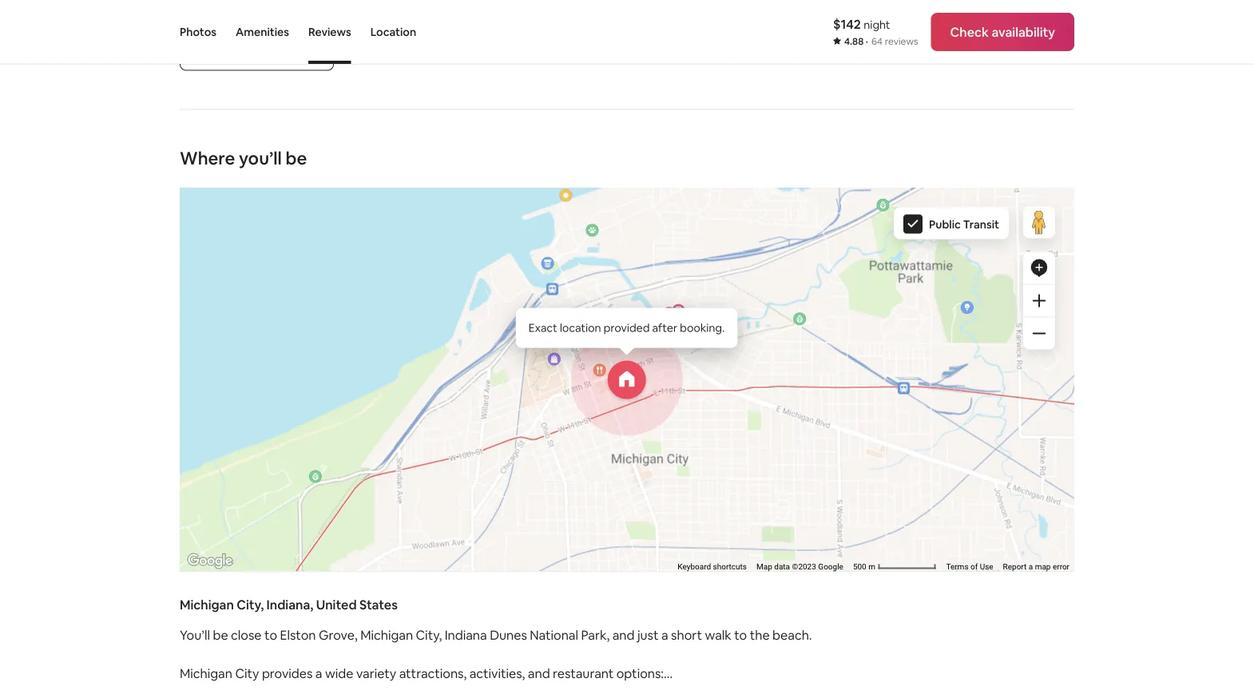 Task type: locate. For each thing, give the bounding box(es) containing it.
2 vertical spatial michigan
[[180, 666, 232, 682]]

1 horizontal spatial city,
[[416, 628, 442, 644]]

indiana,
[[267, 597, 313, 614]]

1 horizontal spatial and
[[613, 628, 635, 644]]

photos
[[180, 25, 217, 39]]

and
[[613, 628, 635, 644], [528, 666, 550, 682]]

list item
[[173, 0, 552, 33], [627, 0, 1005, 33]]

terms of use link
[[946, 562, 994, 572]]

provides
[[262, 666, 313, 682]]

national
[[530, 628, 578, 644]]

park,
[[581, 628, 610, 644]]

city,
[[237, 597, 264, 614], [416, 628, 442, 644]]

and left just
[[613, 628, 635, 644]]

zoom out image
[[1033, 328, 1046, 340]]

a
[[1029, 562, 1033, 572], [662, 628, 668, 644], [316, 666, 322, 682]]

1 vertical spatial and
[[528, 666, 550, 682]]

reviews button
[[308, 0, 351, 64]]

to
[[264, 628, 277, 644], [735, 628, 747, 644]]

amenities button
[[236, 0, 289, 64]]

reviews
[[885, 35, 919, 48]]

1 horizontal spatial to
[[735, 628, 747, 644]]

location button
[[371, 0, 416, 64]]

amenities
[[236, 25, 289, 39]]

0 vertical spatial city,
[[237, 597, 264, 614]]

1 vertical spatial be
[[213, 628, 228, 644]]

0 horizontal spatial be
[[213, 628, 228, 644]]

64
[[872, 35, 883, 48]]

1 horizontal spatial be
[[286, 147, 307, 170]]

michigan city, indiana, united states
[[180, 597, 398, 614]]

city, up close on the bottom left of page
[[237, 597, 264, 614]]

0 horizontal spatial to
[[264, 628, 277, 644]]

where
[[180, 147, 235, 170]]

to right close on the bottom left of page
[[264, 628, 277, 644]]

0 horizontal spatial a
[[316, 666, 322, 682]]

0 vertical spatial and
[[613, 628, 635, 644]]

1 vertical spatial city,
[[416, 628, 442, 644]]

location
[[371, 25, 416, 39]]

list
[[173, 0, 1081, 33]]

0 vertical spatial michigan
[[180, 597, 234, 614]]

0 horizontal spatial list item
[[173, 0, 552, 33]]

transit
[[964, 217, 1000, 232]]

a right just
[[662, 628, 668, 644]]

use
[[980, 562, 994, 572]]

500
[[853, 562, 867, 572]]

1 horizontal spatial list item
[[627, 0, 1005, 33]]

and down national
[[528, 666, 550, 682]]

drag pegman onto the map to open street view image
[[1024, 207, 1056, 239]]

1 list item from the left
[[173, 0, 552, 33]]

2 to from the left
[[735, 628, 747, 644]]

public transit
[[929, 217, 1000, 232]]

michigan
[[180, 597, 234, 614], [360, 628, 413, 644], [180, 666, 232, 682]]

indiana
[[445, 628, 487, 644]]

map
[[1035, 562, 1051, 572]]

short
[[671, 628, 702, 644]]

to left the
[[735, 628, 747, 644]]

a left 'map'
[[1029, 562, 1033, 572]]

michigan up you'll
[[180, 597, 234, 614]]

error
[[1053, 562, 1070, 572]]

availability
[[992, 24, 1056, 40]]

michigan for provides
[[180, 666, 232, 682]]

terms of use
[[946, 562, 994, 572]]

2 horizontal spatial a
[[1029, 562, 1033, 572]]

1 horizontal spatial a
[[662, 628, 668, 644]]

1 vertical spatial michigan
[[360, 628, 413, 644]]

a left wide
[[316, 666, 322, 682]]

zoom in image
[[1033, 295, 1046, 308]]

terms
[[946, 562, 969, 572]]

google
[[818, 562, 844, 572]]

dunes
[[490, 628, 527, 644]]

shortcuts
[[713, 562, 747, 572]]

michigan down states
[[360, 628, 413, 644]]

you'll
[[239, 147, 282, 170]]

michigan down you'll
[[180, 666, 232, 682]]

city, left 'indiana'
[[416, 628, 442, 644]]

michigan city provides a wide variety attractions, activities, and restaurant options:
[[180, 666, 664, 682]]

beach.
[[773, 628, 812, 644]]

0 horizontal spatial city,
[[237, 597, 264, 614]]

map data ©2023 google
[[757, 562, 844, 572]]

report a map error
[[1003, 562, 1070, 572]]

keyboard
[[678, 562, 711, 572]]

check
[[951, 24, 989, 40]]

·
[[866, 35, 868, 48]]

m
[[869, 562, 876, 572]]

be
[[286, 147, 307, 170], [213, 628, 228, 644]]



Task type: describe. For each thing, give the bounding box(es) containing it.
you'll be close to elston grove, michigan city, indiana dunes national park, and just a short walk to the beach.
[[180, 628, 812, 644]]

where you'll be
[[180, 147, 307, 170]]

©2023
[[792, 562, 817, 572]]

close
[[231, 628, 262, 644]]

google image
[[184, 551, 237, 572]]

walk
[[705, 628, 732, 644]]

map
[[757, 562, 773, 572]]

check availability button
[[931, 13, 1075, 51]]

attractions,
[[399, 666, 467, 682]]

activities,
[[470, 666, 525, 682]]

500 m
[[853, 562, 878, 572]]

report a map error link
[[1003, 562, 1070, 572]]

keyboard shortcuts
[[678, 562, 747, 572]]

the
[[750, 628, 770, 644]]

keyboard shortcuts button
[[678, 561, 747, 573]]

1 to from the left
[[264, 628, 277, 644]]

4.88
[[845, 35, 864, 48]]

check availability
[[951, 24, 1056, 40]]

elston
[[280, 628, 316, 644]]

report
[[1003, 562, 1027, 572]]

night
[[864, 17, 891, 32]]

$142
[[833, 16, 861, 32]]

0 horizontal spatial and
[[528, 666, 550, 682]]

wide
[[325, 666, 353, 682]]

grove,
[[319, 628, 358, 644]]

add a place to the map image
[[1030, 259, 1049, 278]]

data
[[774, 562, 790, 572]]

public
[[929, 217, 961, 232]]

0 vertical spatial a
[[1029, 562, 1033, 572]]

2 vertical spatial a
[[316, 666, 322, 682]]

just
[[638, 628, 659, 644]]

variety
[[356, 666, 396, 682]]

restaurant
[[553, 666, 614, 682]]

reviews
[[308, 25, 351, 39]]

of
[[971, 562, 978, 572]]

photos button
[[180, 0, 217, 64]]

$142 night
[[833, 16, 891, 32]]

your stay location, map pin image
[[608, 361, 646, 400]]

4.88 · 64 reviews
[[845, 35, 919, 48]]

0 vertical spatial be
[[286, 147, 307, 170]]

you'll
[[180, 628, 210, 644]]

states
[[360, 597, 398, 614]]

united
[[316, 597, 357, 614]]

michigan for indiana,
[[180, 597, 234, 614]]

2 list item from the left
[[627, 0, 1005, 33]]

city
[[235, 666, 259, 682]]

1 vertical spatial a
[[662, 628, 668, 644]]

options:
[[617, 666, 664, 682]]

google map
showing 11 points of interest. region
[[177, 73, 1200, 686]]

500 m button
[[849, 561, 942, 573]]



Task type: vqa. For each thing, say whether or not it's contained in the screenshot.
list item
yes



